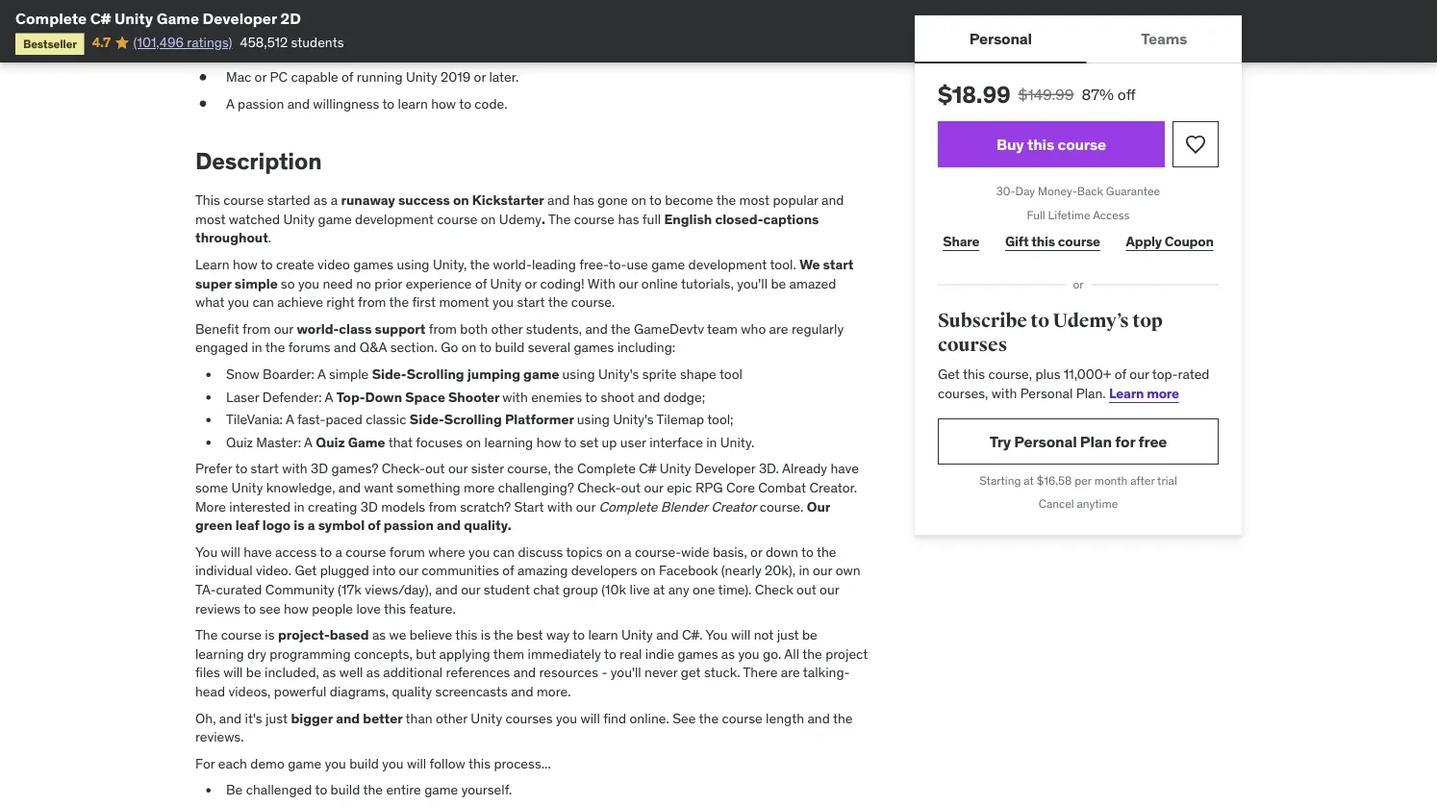 Task type: describe. For each thing, give the bounding box(es) containing it.
unity up epic
[[660, 460, 691, 477]]

you up be challenged to build the entire game yourself.
[[325, 755, 346, 772]]

to up -
[[604, 645, 616, 662]]

how inside snow boarder: a simple side-scrolling jumping game using unity's sprite shape tool laser defender: a top-down space shooter with enemies to shoot and dodge; tilevania: a fast-paced classic side-scrolling platformer using unity's tilemap tool; quiz master: a quiz game that focuses on learning how to set up user interface in unity.
[[536, 433, 561, 451]]

additional
[[383, 664, 443, 681]]

get inside get this course, plus 11,000+ of our top-rated courses, with personal plan.
[[938, 366, 960, 383]]

. for .
[[268, 229, 271, 246]]

time).
[[718, 581, 752, 598]]

gift this course
[[1005, 233, 1100, 250]]

own
[[836, 562, 861, 579]]

the down prior
[[389, 293, 409, 311]]

20k),
[[765, 562, 796, 579]]

1 horizontal spatial most
[[739, 191, 770, 209]]

our inside so you need no prior experience of unity or coding! with our online tutorials, you'll be amazed what you can achieve right from the first moment you start the course.
[[619, 275, 638, 292]]

are inside as we believe this is the best way to learn unity and c#. you will not just be learning dry programming concepts, but applying them immediately to real indie games as you go. all the project files will be included, as well as additional references and resources - you'll never get stuck. there are talking- head videos, powerful diagrams, quality screencasts and more.
[[781, 664, 800, 681]]

in inside you will have access to a course forum where you can discuss topics on a course-wide basis, or down to the individual video. get plugged into our communities of amazing developers on facebook (nearly 20k), in our own ta-curated community (17k views/day), and our student chat group (10k live at any one time). check out our reviews to see how people love this feature.
[[799, 562, 810, 579]]

with inside get this course, plus 11,000+ of our top-rated courses, with personal plan.
[[992, 385, 1017, 402]]

from both other students, and the gamedevtv team who are regularly engaged in the forums and q&a section. go on to build several games including:
[[195, 320, 844, 356]]

the up them at the left of page
[[494, 626, 513, 644]]

on up full on the left
[[631, 191, 646, 209]]

and left more. at the bottom
[[511, 683, 534, 700]]

this inside you will have access to a course forum where you can discuss topics on a course-wide basis, or down to the individual video. get plugged into our communities of amazing developers on facebook (nearly 20k), in our own ta-curated community (17k views/day), and our student chat group (10k live at any one time). check out our reviews to see how people love this feature.
[[384, 600, 406, 617]]

to up plugged
[[320, 543, 332, 560]]

in inside prefer to start with 3d games? check-out our sister course, the complete c# unity developer 3d. already have some unity knowledge, and want something more challenging? check-out our epic rpg core combat creator. more interested in creating 3d models from scratch? start with our
[[294, 498, 305, 515]]

2019
[[441, 68, 471, 86]]

2 quiz from the left
[[316, 433, 345, 451]]

you inside as we believe this is the best way to learn unity and c#. you will not just be learning dry programming concepts, but applying them immediately to real indie games as you go. all the project files will be included, as well as additional references and resources - you'll never get stuck. there are talking- head videos, powerful diagrams, quality screencasts and more.
[[738, 645, 760, 662]]

other inside from both other students, and the gamedevtv team who are regularly engaged in the forums and q&a section. go on to build several games including:
[[491, 320, 523, 337]]

you up achieve
[[298, 275, 319, 292]]

this right gift
[[1032, 233, 1055, 250]]

0 vertical spatial games
[[353, 256, 394, 273]]

0 horizontal spatial side-
[[372, 365, 407, 383]]

a right started
[[331, 191, 338, 209]]

the up the of unity
[[470, 256, 490, 273]]

tutorials,
[[681, 275, 734, 292]]

0 vertical spatial developer
[[203, 8, 277, 28]]

forum
[[389, 543, 425, 560]]

q&a
[[360, 339, 387, 356]]

amazing
[[518, 562, 568, 579]]

course inside button
[[1058, 134, 1106, 154]]

curated
[[216, 581, 262, 598]]

or left pc
[[255, 68, 267, 86]]

user
[[620, 433, 646, 451]]

achieve
[[277, 293, 323, 311]]

interface
[[650, 433, 703, 451]]

just inside as we believe this is the best way to learn unity and c#. you will not just be learning dry programming concepts, but applying them immediately to real indie games as you go. all the project files will be included, as well as additional references and resources - you'll never get stuck. there are talking- head videos, powerful diagrams, quality screencasts and more.
[[777, 626, 799, 644]]

to inside subscribe to udemy's top courses
[[1031, 309, 1049, 332]]

our inside get this course, plus 11,000+ of our top-rated courses, with personal plan.
[[1130, 366, 1149, 383]]

course, inside prefer to start with 3d games? check-out our sister course, the complete c# unity developer 3d. already have some unity knowledge, and want something more challenging? check-out our epic rpg core combat creator. more interested in creating 3d models from scratch? start with our
[[507, 460, 551, 477]]

1 vertical spatial out
[[621, 479, 641, 496]]

enemies
[[531, 388, 582, 405]]

well
[[339, 664, 363, 681]]

more.
[[537, 683, 571, 700]]

the right all
[[803, 645, 822, 662]]

simple for super
[[235, 275, 278, 292]]

with up "knowledge,"
[[282, 460, 308, 477]]

our left own
[[813, 562, 832, 579]]

as right started
[[314, 191, 327, 209]]

1 horizontal spatial side-
[[410, 411, 444, 428]]

core
[[726, 479, 755, 496]]

out inside you will have access to a course forum where you can discuss topics on a course-wide basis, or down to the individual video. get plugged into our communities of amazing developers on facebook (nearly 20k), in our own ta-curated community (17k views/day), and our student chat group (10k live at any one time). check out our reviews to see how people love this feature.
[[797, 581, 817, 598]]

and up the . the course has full
[[547, 191, 570, 209]]

is for as we believe this is the best way to learn unity and c#. you will not just be learning dry programming concepts, but applying them immediately to real indie games as you go. all the project files will be included, as well as additional references and resources - you'll never get stuck. there are talking- head videos, powerful diagrams, quality screencasts and more.
[[481, 626, 491, 644]]

shooter
[[448, 388, 499, 405]]

creating
[[308, 498, 357, 515]]

to left create
[[261, 256, 273, 273]]

as we believe this is the best way to learn unity and c#. you will not just be learning dry programming concepts, but applying them immediately to real indie games as you go. all the project files will be included, as well as additional references and resources - you'll never get stuck. there are talking- head videos, powerful diagrams, quality screencasts and more.
[[195, 626, 868, 700]]

powerful
[[274, 683, 327, 700]]

apply
[[1126, 233, 1162, 250]]

to right the way
[[573, 626, 585, 644]]

get inside you will have access to a course forum where you can discuss topics on a course-wide basis, or down to the individual video. get plugged into our communities of amazing developers on facebook (nearly 20k), in our own ta-curated community (17k views/day), and our student chat group (10k live at any one time). check out our reviews to see how people love this feature.
[[295, 562, 317, 579]]

and down "capable"
[[287, 95, 310, 112]]

on inside snow boarder: a simple side-scrolling jumping game using unity's sprite shape tool laser defender: a top-down space shooter with enemies to shoot and dodge; tilevania: a fast-paced classic side-scrolling platformer using unity's tilemap tool; quiz master: a quiz game that focuses on learning how to set up user interface in unity.
[[466, 433, 481, 451]]

a inside 'our green leaf logo is a symbol of passion and quality.'
[[308, 517, 315, 534]]

course inside and has gone on to become the most popular and most watched unity game development course on udemy
[[437, 210, 478, 228]]

the inside and has gone on to become the most popular and most watched unity game development course on udemy
[[716, 191, 736, 209]]

xsmall image for mac
[[195, 68, 211, 87]]

combat
[[758, 479, 806, 496]]

to left code.
[[459, 95, 471, 112]]

will left not
[[731, 626, 751, 644]]

logo
[[262, 517, 291, 534]]

subscribe to udemy's top courses
[[938, 309, 1163, 357]]

description
[[195, 147, 322, 176]]

1 quiz from the left
[[226, 433, 253, 451]]

$18.99 $149.99 87% off
[[938, 80, 1136, 109]]

on down kickstarter on the top left of the page
[[481, 210, 496, 228]]

3d games?
[[311, 460, 378, 477]]

a up defender: a
[[317, 365, 326, 383]]

better
[[363, 709, 402, 727]]

course down the gone
[[574, 210, 615, 228]]

right
[[326, 293, 355, 311]]

to left the set on the bottom of the page
[[564, 433, 577, 451]]

the course is project-based
[[195, 626, 369, 644]]

that
[[388, 433, 413, 451]]

this inside get this course, plus 11,000+ of our top-rated courses, with personal plan.
[[963, 366, 985, 383]]

capable
[[291, 68, 338, 86]]

1 vertical spatial be
[[802, 626, 818, 644]]

0 vertical spatial out
[[425, 460, 445, 477]]

you up entire
[[382, 755, 404, 772]]

the down or coding!
[[548, 293, 568, 311]]

per
[[1075, 473, 1092, 488]]

or inside you will have access to a course forum where you can discuss topics on a course-wide basis, or down to the individual video. get plugged into our communities of amazing developers on facebook (nearly 20k), in our own ta-curated community (17k views/day), and our student chat group (10k live at any one time). check out our reviews to see how people love this feature.
[[751, 543, 763, 560]]

on up developers
[[606, 543, 621, 560]]

with inside snow boarder: a simple side-scrolling jumping game using unity's sprite shape tool laser defender: a top-down space shooter with enemies to shoot and dodge; tilevania: a fast-paced classic side-scrolling platformer using unity's tilemap tool; quiz master: a quiz game that focuses on learning how to set up user interface in unity.
[[502, 388, 528, 405]]

as down concepts,
[[366, 664, 380, 681]]

passion inside 'our green leaf logo is a symbol of passion and quality.'
[[384, 517, 434, 534]]

ta-
[[195, 581, 216, 598]]

unity inside as we believe this is the best way to learn unity and c#. you will not just be learning dry programming concepts, but applying them immediately to real indie games as you go. all the project files will be included, as well as additional references and resources - you'll never get stuck. there are talking- head videos, powerful diagrams, quality screencasts and more.
[[622, 626, 653, 644]]

with down challenging? at the bottom left
[[547, 498, 573, 515]]

feature.
[[409, 600, 456, 617]]

or up udemy's
[[1073, 277, 1084, 292]]

teams
[[1141, 28, 1187, 48]]

1 vertical spatial build
[[349, 755, 379, 772]]

live
[[630, 581, 650, 598]]

classic
[[366, 411, 406, 428]]

some
[[195, 479, 228, 496]]

you down the of unity
[[492, 293, 514, 311]]

udemy's
[[1053, 309, 1129, 332]]

a down fast-
[[304, 433, 312, 451]]

1 vertical spatial most
[[195, 210, 226, 228]]

1 vertical spatial the
[[195, 626, 218, 644]]

start
[[514, 498, 544, 515]]

87%
[[1082, 84, 1114, 104]]

to-
[[609, 256, 627, 273]]

yourself.
[[461, 781, 512, 799]]

as left we
[[372, 626, 386, 644]]

personal button
[[915, 15, 1087, 62]]

guarantee
[[1106, 183, 1160, 198]]

the down talking-
[[833, 709, 853, 727]]

1 vertical spatial using
[[562, 365, 595, 383]]

in inside snow boarder: a simple side-scrolling jumping game using unity's sprite shape tool laser defender: a top-down space shooter with enemies to shoot and dodge; tilevania: a fast-paced classic side-scrolling platformer using unity's tilemap tool; quiz master: a quiz game that focuses on learning how to set up user interface in unity.
[[706, 433, 717, 451]]

wide
[[681, 543, 710, 560]]

tilemap
[[657, 411, 704, 428]]

game inside and has gone on to become the most popular and most watched unity game development course on udemy
[[318, 210, 352, 228]]

we start super simple
[[195, 256, 854, 292]]

2 vertical spatial personal
[[1014, 431, 1077, 451]]

and right students,
[[585, 320, 608, 337]]

become
[[665, 191, 713, 209]]

captions
[[763, 210, 819, 228]]

from right benefit
[[242, 320, 271, 337]]

our down forum
[[399, 562, 418, 579]]

blender
[[661, 498, 708, 515]]

regularly
[[792, 320, 844, 337]]

our down communities
[[461, 581, 480, 598]]

2 vertical spatial be
[[246, 664, 261, 681]]

and right "popular"
[[822, 191, 844, 209]]

a down mac
[[226, 95, 234, 112]]

xsmall image for a
[[195, 94, 211, 113]]

1 vertical spatial course.
[[760, 498, 804, 515]]

mac or pc capable of running unity 2019 or later.
[[226, 68, 519, 86]]

english closed-captions throughout
[[195, 210, 819, 246]]

0 horizontal spatial just
[[266, 709, 288, 727]]

you inside than other unity courses you will find online. see the course length and the reviews.
[[556, 709, 577, 727]]

of inside get this course, plus 11,000+ of our top-rated courses, with personal plan.
[[1115, 366, 1127, 383]]

this up yourself.
[[468, 755, 491, 772]]

0 horizontal spatial check-
[[382, 460, 425, 477]]

and down diagrams,
[[336, 709, 360, 727]]

get this course, plus 11,000+ of our top-rated courses, with personal plan.
[[938, 366, 1210, 402]]

can inside you will have access to a course forum where you can discuss topics on a course-wide basis, or down to the individual video. get plugged into our communities of amazing developers on facebook (nearly 20k), in our own ta-curated community (17k views/day), and our student chat group (10k live at any one time). check out our reviews to see how people love this feature.
[[493, 543, 515, 560]]

support
[[375, 320, 426, 337]]

reviews.
[[195, 728, 244, 745]]

laser
[[226, 388, 259, 405]]

reviews
[[195, 600, 241, 617]]

individual
[[195, 562, 253, 579]]

start inside prefer to start with 3d games? check-out our sister course, the complete c# unity developer 3d. already have some unity knowledge, and want something more challenging? check-out our epic rpg core combat creator. more interested in creating 3d models from scratch? start with our
[[251, 460, 279, 477]]

as up "stuck."
[[721, 645, 735, 662]]

of inside you will have access to a course forum where you can discuss topics on a course-wide basis, or down to the individual video. get plugged into our communities of amazing developers on facebook (nearly 20k), in our own ta-curated community (17k views/day), and our student chat group (10k live at any one time). check out our reviews to see how people love this feature.
[[503, 562, 514, 579]]

0 vertical spatial passion
[[238, 95, 284, 112]]

applying
[[439, 645, 490, 662]]

project-
[[278, 626, 330, 644]]

course up watched unity
[[223, 191, 264, 209]]

gift
[[1005, 233, 1029, 250]]

0 horizontal spatial world-
[[297, 320, 339, 337]]

our left sister
[[448, 460, 468, 477]]

courses inside than other unity courses you will find online. see the course length and the reviews.
[[506, 709, 553, 727]]

2 vertical spatial build
[[331, 781, 360, 799]]

458,512 students
[[240, 34, 344, 51]]

or left later.
[[474, 68, 486, 86]]

c#.
[[682, 626, 703, 644]]

and up indie
[[656, 626, 679, 644]]

access
[[1093, 207, 1130, 222]]

to inside prefer to start with 3d games? check-out our sister course, the complete c# unity developer 3d. already have some unity knowledge, and want something more challenging? check-out our epic rpg core combat creator. more interested in creating 3d models from scratch? start with our
[[235, 460, 247, 477]]

plan
[[1080, 431, 1112, 451]]

and down 'class' on the top
[[334, 339, 356, 356]]

of up willingness on the top
[[342, 68, 353, 86]]

learning inside snow boarder: a simple side-scrolling jumping game using unity's sprite shape tool laser defender: a top-down space shooter with enemies to shoot and dodge; tilevania: a fast-paced classic side-scrolling platformer using unity's tilemap tool; quiz master: a quiz game that focuses on learning how to set up user interface in unity.
[[484, 433, 533, 451]]

of unity
[[475, 275, 522, 292]]

1 horizontal spatial world-
[[493, 256, 532, 273]]

the right the see
[[699, 709, 719, 727]]

from inside so you need no prior experience of unity or coding! with our online tutorials, you'll be amazed what you can achieve right from the first moment you start the course.
[[358, 293, 386, 311]]

learn for learn more
[[1109, 385, 1144, 402]]

our left epic
[[644, 479, 664, 496]]

you right what
[[228, 293, 249, 311]]

course down "lifetime" at the right top
[[1058, 233, 1100, 250]]

game down follow
[[424, 781, 458, 799]]

our up 'the forums'
[[274, 320, 293, 337]]

on left kickstarter on the top left of the page
[[453, 191, 469, 209]]

leading free-
[[532, 256, 609, 273]]

3d
[[361, 498, 378, 515]]

on up live
[[641, 562, 656, 579]]

a left course-
[[625, 543, 632, 560]]

0 horizontal spatial c#
[[90, 8, 111, 28]]

cancel
[[1039, 497, 1074, 511]]

rpg
[[695, 479, 723, 496]]

subscribe
[[938, 309, 1027, 332]]

to right challenged
[[315, 781, 327, 799]]

to right down
[[801, 543, 814, 560]]

will inside you will have access to a course forum where you can discuss topics on a course-wide basis, or down to the individual video. get plugged into our communities of amazing developers on facebook (nearly 20k), in our own ta-curated community (17k views/day), and our student chat group (10k live at any one time). check out our reviews to see how people love this feature.
[[221, 543, 240, 560]]

this inside button
[[1027, 134, 1055, 154]]

complete for complete c# unity game developer 2d
[[15, 8, 87, 28]]

complete for complete blender creator course.
[[599, 498, 657, 515]]

course up dry
[[221, 626, 262, 644]]

and inside snow boarder: a simple side-scrolling jumping game using unity's sprite shape tool laser defender: a top-down space shooter with enemies to shoot and dodge; tilevania: a fast-paced classic side-scrolling platformer using unity's tilemap tool; quiz master: a quiz game that focuses on learning how to set up user interface in unity.
[[638, 388, 660, 405]]

game up 'online' on the left
[[651, 256, 685, 273]]

a up plugged
[[335, 543, 342, 560]]

how down throughout
[[233, 256, 258, 273]]

check
[[755, 581, 793, 598]]

0 horizontal spatial learn
[[398, 95, 428, 112]]

unity up (101,496
[[114, 8, 153, 28]]

course inside you will have access to a course forum where you can discuss topics on a course-wide basis, or down to the individual video. get plugged into our communities of amazing developers on facebook (nearly 20k), in our own ta-curated community (17k views/day), and our student chat group (10k live at any one time). check out our reviews to see how people love this feature.
[[346, 543, 386, 560]]

for
[[1115, 431, 1135, 451]]

not
[[754, 626, 774, 644]]

to left see
[[244, 600, 256, 617]]

will inside than other unity courses you will find online. see the course length and the reviews.
[[581, 709, 600, 727]]

topics
[[566, 543, 603, 560]]

how down 2019
[[431, 95, 456, 112]]



Task type: vqa. For each thing, say whether or not it's contained in the screenshot.
the How To Craft An Irresistible Lead Magnet To Build Your List link
no



Task type: locate. For each thing, give the bounding box(es) containing it.
build down for each demo game you build you will follow this process...
[[331, 781, 360, 799]]

you'll inside so you need no prior experience of unity or coding! with our online tutorials, you'll be amazed what you can achieve right from the first moment you start the course.
[[737, 275, 768, 292]]

c# up 4.7
[[90, 8, 111, 28]]

developer up core
[[695, 460, 756, 477]]

1 vertical spatial at
[[653, 581, 665, 598]]

other right the both
[[491, 320, 523, 337]]

quiz down paced
[[316, 433, 345, 451]]

at inside you will have access to a course forum where you can discuss topics on a course-wide basis, or down to the individual video. get plugged into our communities of amazing developers on facebook (nearly 20k), in our own ta-curated community (17k views/day), and our student chat group (10k live at any one time). check out our reviews to see how people love this feature.
[[653, 581, 665, 598]]

has inside and has gone on to become the most popular and most watched unity game development course on udemy
[[573, 191, 594, 209]]

using
[[397, 256, 430, 273], [562, 365, 595, 383], [577, 411, 610, 428]]

1 xsmall image from the top
[[195, 68, 211, 87]]

0 horizontal spatial quiz
[[226, 433, 253, 451]]

more up scratch?
[[464, 479, 495, 496]]

is up applying
[[481, 626, 491, 644]]

tab list
[[915, 15, 1242, 63]]

0 vertical spatial the
[[548, 210, 571, 228]]

0 vertical spatial most
[[739, 191, 770, 209]]

the inside prefer to start with 3d games? check-out our sister course, the complete c# unity developer 3d. already have some unity knowledge, and want something more challenging? check-out our epic rpg core combat creator. more interested in creating 3d models from scratch? start with our
[[554, 460, 574, 477]]

1 horizontal spatial learning
[[484, 433, 533, 451]]

1 vertical spatial side-
[[410, 411, 444, 428]]

1 horizontal spatial has
[[618, 210, 639, 228]]

complete
[[15, 8, 87, 28], [577, 460, 636, 477], [599, 498, 657, 515]]

rated
[[1178, 366, 1210, 383]]

will up entire
[[407, 755, 426, 772]]

1 vertical spatial start
[[517, 293, 545, 311]]

at right live
[[653, 581, 665, 598]]

be down dry
[[246, 664, 261, 681]]

1 horizontal spatial check-
[[577, 479, 621, 496]]

from down no
[[358, 293, 386, 311]]

you inside you will have access to a course forum where you can discuss topics on a course-wide basis, or down to the individual video. get plugged into our communities of amazing developers on facebook (nearly 20k), in our own ta-curated community (17k views/day), and our student chat group (10k live at any one time). check out our reviews to see how people love this feature.
[[469, 543, 490, 560]]

immediately
[[528, 645, 601, 662]]

and down the sprite
[[638, 388, 660, 405]]

0 vertical spatial simple
[[235, 275, 278, 292]]

included,
[[265, 664, 319, 681]]

can inside so you need no prior experience of unity or coding! with our online tutorials, you'll be amazed what you can achieve right from the first moment you start the course.
[[252, 293, 274, 311]]

simple inside snow boarder: a simple side-scrolling jumping game using unity's sprite shape tool laser defender: a top-down space shooter with enemies to shoot and dodge; tilevania: a fast-paced classic side-scrolling platformer using unity's tilemap tool; quiz master: a quiz game that focuses on learning how to set up user interface in unity.
[[329, 365, 369, 383]]

2 vertical spatial games
[[678, 645, 718, 662]]

1 horizontal spatial get
[[938, 366, 960, 383]]

1 horizontal spatial learn
[[1109, 385, 1144, 402]]

snow boarder: a simple side-scrolling jumping game using unity's sprite shape tool laser defender: a top-down space shooter with enemies to shoot and dodge; tilevania: a fast-paced classic side-scrolling platformer using unity's tilemap tool; quiz master: a quiz game that focuses on learning how to set up user interface in unity.
[[226, 365, 755, 451]]

who
[[741, 320, 766, 337]]

1 vertical spatial learn
[[1109, 385, 1144, 402]]

0 horizontal spatial has
[[573, 191, 594, 209]]

you up there
[[738, 645, 760, 662]]

unity down "screencasts"
[[471, 709, 502, 727]]

most up closed-
[[739, 191, 770, 209]]

this
[[195, 191, 220, 209]]

course,
[[988, 366, 1032, 383], [507, 460, 551, 477]]

other inside than other unity courses you will find online. see the course length and the reviews.
[[436, 709, 468, 727]]

indie
[[645, 645, 675, 662]]

0 vertical spatial just
[[777, 626, 799, 644]]

in right 20k),
[[799, 562, 810, 579]]

what
[[195, 293, 225, 311]]

0 vertical spatial game
[[157, 8, 199, 28]]

running
[[357, 68, 403, 86]]

you inside you will have access to a course forum where you can discuss topics on a course-wide basis, or down to the individual video. get plugged into our communities of amazing developers on facebook (nearly 20k), in our own ta-curated community (17k views/day), and our student chat group (10k live at any one time). check out our reviews to see how people love this feature.
[[195, 543, 218, 560]]

1 vertical spatial passion
[[384, 517, 434, 534]]

side- down space
[[410, 411, 444, 428]]

1 vertical spatial has
[[618, 210, 639, 228]]

game up "(101,496 ratings)"
[[157, 8, 199, 28]]

2 vertical spatial using
[[577, 411, 610, 428]]

course-
[[635, 543, 681, 560]]

0 vertical spatial check-
[[382, 460, 425, 477]]

will up individual on the bottom left
[[221, 543, 240, 560]]

will up videos, in the bottom left of the page
[[223, 664, 243, 681]]

1 horizontal spatial is
[[294, 517, 305, 534]]

community
[[265, 581, 335, 598]]

way
[[546, 626, 570, 644]]

of up learn more link
[[1115, 366, 1127, 383]]

english
[[664, 210, 712, 228]]

1 horizontal spatial courses
[[938, 333, 1007, 357]]

complete down up in the bottom left of the page
[[577, 460, 636, 477]]

no
[[356, 275, 371, 292]]

games down c#. on the bottom left
[[678, 645, 718, 662]]

in inside from both other students, and the gamedevtv team who are regularly engaged in the forums and q&a section. go on to build several games including:
[[251, 339, 262, 356]]

2 vertical spatial complete
[[599, 498, 657, 515]]

1 vertical spatial have
[[244, 543, 272, 560]]

developer up 458,512
[[203, 8, 277, 28]]

0 horizontal spatial learning
[[195, 645, 244, 662]]

0 horizontal spatial the
[[195, 626, 218, 644]]

(101,496 ratings)
[[133, 34, 232, 51]]

wishlist image
[[1184, 133, 1207, 156]]

game inside snow boarder: a simple side-scrolling jumping game using unity's sprite shape tool laser defender: a top-down space shooter with enemies to shoot and dodge; tilevania: a fast-paced classic side-scrolling platformer using unity's tilemap tool; quiz master: a quiz game that focuses on learning how to set up user interface in unity.
[[348, 433, 385, 451]]

defender: a
[[262, 388, 333, 405]]

and up reviews.
[[219, 709, 242, 727]]

requirements
[[195, 20, 348, 49]]

2 horizontal spatial be
[[802, 626, 818, 644]]

unity up interested
[[231, 479, 263, 496]]

start inside we start super simple
[[823, 256, 854, 273]]

of inside 'our green leaf logo is a symbol of passion and quality.'
[[368, 517, 381, 534]]

0 vertical spatial you
[[195, 543, 218, 560]]

world-
[[493, 256, 532, 273], [297, 320, 339, 337]]

at left $16.58
[[1024, 473, 1034, 488]]

in down tool;
[[706, 433, 717, 451]]

1 horizontal spatial developer
[[695, 460, 756, 477]]

learn inside as we believe this is the best way to learn unity and c#. you will not just be learning dry programming concepts, but applying them immediately to real indie games as you go. all the project files will be included, as well as additional references and resources - you'll never get stuck. there are talking- head videos, powerful diagrams, quality screencasts and more.
[[588, 626, 618, 644]]

first
[[412, 293, 436, 311]]

1 vertical spatial personal
[[1020, 385, 1073, 402]]

0 vertical spatial get
[[938, 366, 960, 383]]

developers
[[571, 562, 637, 579]]

to inside and has gone on to become the most popular and most watched unity game development course on udemy
[[649, 191, 662, 209]]

course. down with
[[571, 293, 615, 311]]

just
[[777, 626, 799, 644], [266, 709, 288, 727]]

you'll inside as we believe this is the best way to learn unity and c#. you will not just be learning dry programming concepts, but applying them immediately to real indie games as you go. all the project files will be included, as well as additional references and resources - you'll never get stuck. there are talking- head videos, powerful diagrams, quality screencasts and more.
[[611, 664, 641, 681]]

game up enemies
[[523, 365, 559, 383]]

references
[[446, 664, 510, 681]]

symbol
[[318, 517, 365, 534]]

0 horizontal spatial courses
[[506, 709, 553, 727]]

course, up challenging? at the bottom left
[[507, 460, 551, 477]]

entire
[[386, 781, 421, 799]]

0 horizontal spatial game
[[157, 8, 199, 28]]

this inside as we believe this is the best way to learn unity and c#. you will not just be learning dry programming concepts, but applying them immediately to real indie games as you go. all the project files will be included, as well as additional references and resources - you'll never get stuck. there are talking- head videos, powerful diagrams, quality screencasts and more.
[[455, 626, 478, 644]]

than other unity courses you will find online. see the course length and the reviews.
[[195, 709, 853, 745]]

can down quality.
[[493, 543, 515, 560]]

be inside so you need no prior experience of unity or coding! with our online tutorials, you'll be amazed what you can achieve right from the first moment you start the course.
[[771, 275, 786, 292]]

unity inside than other unity courses you will find online. see the course length and the reviews.
[[471, 709, 502, 727]]

. for . the course has full
[[542, 210, 545, 228]]

how
[[431, 95, 456, 112], [233, 256, 258, 273], [536, 433, 561, 451], [284, 600, 309, 617]]

0 vertical spatial at
[[1024, 473, 1034, 488]]

0 vertical spatial development
[[355, 210, 434, 228]]

a left fast-
[[286, 411, 294, 428]]

. down watched unity
[[268, 229, 271, 246]]

developer inside prefer to start with 3d games? check-out our sister course, the complete c# unity developer 3d. already have some unity knowledge, and want something more challenging? check-out our epic rpg core combat creator. more interested in creating 3d models from scratch? start with our
[[695, 460, 756, 477]]

4.7
[[92, 34, 111, 51]]

want
[[364, 479, 393, 496]]

0 horizontal spatial be
[[246, 664, 261, 681]]

simple for a
[[329, 365, 369, 383]]

and down them at the left of page
[[514, 664, 536, 681]]

2 vertical spatial start
[[251, 460, 279, 477]]

our down own
[[820, 581, 839, 598]]

you will have access to a course forum where you can discuss topics on a course-wide basis, or down to the individual video. get plugged into our communities of amazing developers on facebook (nearly 20k), in our own ta-curated community (17k views/day), and our student chat group (10k live at any one time). check out our reviews to see how people love this feature.
[[195, 543, 861, 617]]

to inside from both other students, and the gamedevtv team who are regularly engaged in the forums and q&a section. go on to build several games including:
[[480, 339, 492, 356]]

2 horizontal spatial out
[[797, 581, 817, 598]]

you up individual on the bottom left
[[195, 543, 218, 560]]

to down running
[[382, 95, 395, 112]]

and inside prefer to start with 3d games? check-out our sister course, the complete c# unity developer 3d. already have some unity knowledge, and want something more challenging? check-out our epic rpg core combat creator. more interested in creating 3d models from scratch? start with our
[[339, 479, 361, 496]]

1 horizontal spatial you'll
[[737, 275, 768, 292]]

0 horizontal spatial can
[[252, 293, 274, 311]]

snow
[[226, 365, 259, 383]]

1 horizontal spatial development
[[688, 256, 767, 273]]

1 horizontal spatial more
[[1147, 385, 1179, 402]]

the
[[548, 210, 571, 228], [195, 626, 218, 644]]

. the course has full
[[542, 210, 664, 228]]

benefit
[[195, 320, 239, 337]]

you up communities
[[469, 543, 490, 560]]

learn right plan.
[[1109, 385, 1144, 402]]

plugged
[[320, 562, 369, 579]]

other
[[491, 320, 523, 337], [436, 709, 468, 727]]

the up own
[[817, 543, 837, 560]]

unity left 2019
[[406, 68, 437, 86]]

have inside prefer to start with 3d games? check-out our sister course, the complete c# unity developer 3d. already have some unity knowledge, and want something more challenging? check-out our epic rpg core combat creator. more interested in creating 3d models from scratch? start with our
[[831, 460, 859, 477]]

is for our green leaf logo is a symbol of passion and quality.
[[294, 517, 305, 534]]

after
[[1131, 473, 1155, 488]]

are inside from both other students, and the gamedevtv team who are regularly engaged in the forums and q&a section. go on to build several games including:
[[769, 320, 788, 337]]

xsmall image
[[195, 68, 211, 87], [195, 94, 211, 113]]

see
[[673, 709, 696, 727]]

at inside starting at $16.58 per month after trial cancel anytime
[[1024, 473, 1034, 488]]

0 vertical spatial start
[[823, 256, 854, 273]]

start right we
[[823, 256, 854, 273]]

boarder:
[[263, 365, 315, 383]]

1 horizontal spatial have
[[831, 460, 859, 477]]

1 vertical spatial unity's
[[613, 411, 654, 428]]

trial
[[1157, 473, 1177, 488]]

0 horizontal spatial developer
[[203, 8, 277, 28]]

course length
[[722, 709, 804, 727]]

just right "it's"
[[266, 709, 288, 727]]

1 horizontal spatial be
[[771, 275, 786, 292]]

access
[[275, 543, 317, 560]]

learning inside as we believe this is the best way to learn unity and c#. you will not just be learning dry programming concepts, but applying them immediately to real indie games as you go. all the project files will be included, as well as additional references and resources - you'll never get stuck. there are talking- head videos, powerful diagrams, quality screencasts and more.
[[195, 645, 244, 662]]

1 horizontal spatial out
[[621, 479, 641, 496]]

1 vertical spatial more
[[464, 479, 495, 496]]

learning
[[484, 433, 533, 451], [195, 645, 244, 662]]

based
[[330, 626, 369, 644]]

you
[[298, 275, 319, 292], [228, 293, 249, 311], [492, 293, 514, 311], [469, 543, 490, 560], [738, 645, 760, 662], [556, 709, 577, 727], [325, 755, 346, 772], [382, 755, 404, 772]]

build up be challenged to build the entire game yourself.
[[349, 755, 379, 772]]

simple inside we start super simple
[[235, 275, 278, 292]]

or
[[255, 68, 267, 86], [474, 68, 486, 86], [1073, 277, 1084, 292], [751, 543, 763, 560]]

the inside you will have access to a course forum where you can discuss topics on a course-wide basis, or down to the individual video. get plugged into our communities of amazing developers on facebook (nearly 20k), in our own ta-curated community (17k views/day), and our student chat group (10k live at any one time). check out our reviews to see how people love this feature.
[[817, 543, 837, 560]]

development inside and has gone on to become the most popular and most watched unity game development course on udemy
[[355, 210, 434, 228]]

fast-
[[297, 411, 326, 428]]

benefit from our world-class support
[[195, 320, 429, 337]]

our up topics
[[576, 498, 596, 515]]

from inside from both other students, and the gamedevtv team who are regularly engaged in the forums and q&a section. go on to build several games including:
[[429, 320, 457, 337]]

personal
[[969, 28, 1032, 48], [1020, 385, 1073, 402], [1014, 431, 1077, 451]]

go
[[441, 339, 458, 356]]

development down runaway success
[[355, 210, 434, 228]]

1 horizontal spatial passion
[[384, 517, 434, 534]]

anytime
[[1077, 497, 1118, 511]]

c# inside prefer to start with 3d games? check-out our sister course, the complete c# unity developer 3d. already have some unity knowledge, and want something more challenging? check-out our epic rpg core combat creator. more interested in creating 3d models from scratch? start with our
[[639, 460, 657, 477]]

side- up 'down'
[[372, 365, 407, 383]]

have inside you will have access to a course forum where you can discuss topics on a course-wide basis, or down to the individual video. get plugged into our communities of amazing developers on facebook (nearly 20k), in our own ta-curated community (17k views/day), and our student chat group (10k live at any one time). check out our reviews to see how people love this feature.
[[244, 543, 272, 560]]

for
[[195, 755, 215, 772]]

1 vertical spatial complete
[[577, 460, 636, 477]]

as left well
[[322, 664, 336, 681]]

1 horizontal spatial games
[[574, 339, 614, 356]]

gone
[[598, 191, 628, 209]]

0 vertical spatial using
[[397, 256, 430, 273]]

prefer
[[195, 460, 232, 477]]

games
[[353, 256, 394, 273], [574, 339, 614, 356], [678, 645, 718, 662]]

the up the including:
[[611, 320, 631, 337]]

1 horizontal spatial game
[[348, 433, 385, 451]]

simple up top-
[[329, 365, 369, 383]]

complete c# unity game developer 2d
[[15, 8, 301, 28]]

the right udemy
[[548, 210, 571, 228]]

and inside you will have access to a course forum where you can discuss topics on a course-wide basis, or down to the individual video. get plugged into our communities of amazing developers on facebook (nearly 20k), in our own ta-curated community (17k views/day), and our student chat group (10k live at any one time). check out our reviews to see how people love this feature.
[[435, 581, 458, 598]]

oh,
[[195, 709, 216, 727]]

game
[[157, 8, 199, 28], [348, 433, 385, 451]]

0 vertical spatial more
[[1147, 385, 1179, 402]]

1 vertical spatial game
[[348, 433, 385, 451]]

0 horizontal spatial games
[[353, 256, 394, 273]]

and inside 'our green leaf logo is a symbol of passion and quality.'
[[437, 517, 461, 534]]

1 vertical spatial courses
[[506, 709, 553, 727]]

courses,
[[938, 385, 988, 402]]

gamedevtv
[[634, 320, 704, 337]]

course, inside get this course, plus 11,000+ of our top-rated courses, with personal plan.
[[988, 366, 1032, 383]]

and inside than other unity courses you will find online. see the course length and the reviews.
[[808, 709, 830, 727]]

where
[[428, 543, 465, 560]]

games inside as we believe this is the best way to learn unity and c#. you will not just be learning dry programming concepts, but applying them immediately to real indie games as you go. all the project files will be included, as well as additional references and resources - you'll never get stuck. there are talking- head videos, powerful diagrams, quality screencasts and more.
[[678, 645, 718, 662]]

0 vertical spatial complete
[[15, 8, 87, 28]]

of down 3d
[[368, 517, 381, 534]]

course. inside so you need no prior experience of unity or coding! with our online tutorials, you'll be amazed what you can achieve right from the first moment you start the course.
[[571, 293, 615, 311]]

is up dry
[[265, 626, 275, 644]]

the inside from both other students, and the gamedevtv team who are regularly engaged in the forums and q&a section. go on to build several games including:
[[611, 320, 631, 337]]

1 horizontal spatial just
[[777, 626, 799, 644]]

learn up -
[[588, 626, 618, 644]]

complete blender creator course.
[[599, 498, 807, 515]]

learn for learn how to create video games using unity, the world-leading free-to-use game development tool.
[[195, 256, 229, 273]]

complete inside prefer to start with 3d games? check-out our sister course, the complete c# unity developer 3d. already have some unity knowledge, and want something more challenging? check-out our epic rpg core combat creator. more interested in creating 3d models from scratch? start with our
[[577, 460, 636, 477]]

0 vertical spatial has
[[573, 191, 594, 209]]

is inside as we believe this is the best way to learn unity and c#. you will not just be learning dry programming concepts, but applying them immediately to real indie games as you go. all the project files will be included, as well as additional references and resources - you'll never get stuck. there are talking- head videos, powerful diagrams, quality screencasts and more.
[[481, 626, 491, 644]]

epic
[[667, 479, 692, 496]]

0 horizontal spatial .
[[268, 229, 271, 246]]

0 horizontal spatial passion
[[238, 95, 284, 112]]

world- up the of unity
[[493, 256, 532, 273]]

and up where
[[437, 517, 461, 534]]

chat
[[533, 581, 560, 598]]

them
[[493, 645, 525, 662]]

0 vertical spatial unity's
[[598, 365, 639, 383]]

simple left so
[[235, 275, 278, 292]]

2 xsmall image from the top
[[195, 94, 211, 113]]

0 vertical spatial courses
[[938, 333, 1007, 357]]

games inside from both other students, and the gamedevtv team who are regularly engaged in the forums and q&a section. go on to build several games including:
[[574, 339, 614, 356]]

0 horizontal spatial out
[[425, 460, 445, 477]]

ratings)
[[187, 34, 232, 51]]

moment
[[439, 293, 489, 311]]

check- down the set on the bottom of the page
[[577, 479, 621, 496]]

real
[[620, 645, 642, 662]]

1 vertical spatial .
[[268, 229, 271, 246]]

1 horizontal spatial start
[[517, 293, 545, 311]]

get up "courses," in the right of the page
[[938, 366, 960, 383]]

need
[[323, 275, 353, 292]]

you down more. at the bottom
[[556, 709, 577, 727]]

starting
[[980, 473, 1021, 488]]

you inside as we believe this is the best way to learn unity and c#. you will not just be learning dry programming concepts, but applying them immediately to real indie games as you go. all the project files will be included, as well as additional references and resources - you'll never get stuck. there are talking- head videos, powerful diagrams, quality screencasts and more.
[[706, 626, 728, 644]]

-
[[602, 664, 607, 681]]

is inside 'our green leaf logo is a symbol of passion and quality.'
[[294, 517, 305, 534]]

buy this course
[[997, 134, 1106, 154]]

1 vertical spatial check-
[[577, 479, 621, 496]]

the down for each demo game you build you will follow this process...
[[363, 781, 383, 799]]

game up challenged
[[288, 755, 322, 772]]

1 vertical spatial you
[[706, 626, 728, 644]]

1 horizontal spatial course.
[[760, 498, 804, 515]]

build inside from both other students, and the gamedevtv team who are regularly engaged in the forums and q&a section. go on to build several games including:
[[495, 339, 525, 356]]

follow
[[430, 755, 465, 772]]

to left shoot at the left
[[585, 388, 597, 405]]

c# down the user
[[639, 460, 657, 477]]

has up the . the course has full
[[573, 191, 594, 209]]

amazed
[[789, 275, 836, 292]]

from inside prefer to start with 3d games? check-out our sister course, the complete c# unity developer 3d. already have some unity knowledge, and want something more challenging? check-out our epic rpg core combat creator. more interested in creating 3d models from scratch? start with our
[[429, 498, 457, 515]]

0 horizontal spatial is
[[265, 626, 275, 644]]

down
[[766, 543, 798, 560]]

tab list containing personal
[[915, 15, 1242, 63]]

master:
[[256, 433, 301, 451]]

our down use
[[619, 275, 638, 292]]

most down this
[[195, 210, 226, 228]]

0 horizontal spatial course.
[[571, 293, 615, 311]]

courses down more. at the bottom
[[506, 709, 553, 727]]

you'll down real
[[611, 664, 641, 681]]

0 vertical spatial build
[[495, 339, 525, 356]]

interested
[[229, 498, 291, 515]]

complete up bestseller
[[15, 8, 87, 28]]

more inside prefer to start with 3d games? check-out our sister course, the complete c# unity developer 3d. already have some unity knowledge, and want something more challenging? check-out our epic rpg core combat creator. more interested in creating 3d models from scratch? start with our
[[464, 479, 495, 496]]

how inside you will have access to a course forum where you can discuss topics on a course-wide basis, or down to the individual video. get plugged into our communities of amazing developers on facebook (nearly 20k), in our own ta-curated community (17k views/day), and our student chat group (10k live at any one time). check out our reviews to see how people love this feature.
[[284, 600, 309, 617]]

basis,
[[713, 543, 747, 560]]

be
[[771, 275, 786, 292], [802, 626, 818, 644], [246, 664, 261, 681]]

personal down plus
[[1020, 385, 1073, 402]]

with
[[992, 385, 1017, 402], [502, 388, 528, 405], [282, 460, 308, 477], [547, 498, 573, 515]]

1 horizontal spatial course,
[[988, 366, 1032, 383]]

0 vertical spatial xsmall image
[[195, 68, 211, 87]]

personal inside button
[[969, 28, 1032, 48]]

are right who
[[769, 320, 788, 337]]

0 vertical spatial .
[[542, 210, 545, 228]]

will left find
[[581, 709, 600, 727]]

games down students,
[[574, 339, 614, 356]]

0 horizontal spatial other
[[436, 709, 468, 727]]

personal inside get this course, plus 11,000+ of our top-rated courses, with personal plan.
[[1020, 385, 1073, 402]]

1 horizontal spatial can
[[493, 543, 515, 560]]

1 horizontal spatial you
[[706, 626, 728, 644]]

be up talking-
[[802, 626, 818, 644]]

0 vertical spatial learn
[[398, 95, 428, 112]]

0 vertical spatial you'll
[[737, 275, 768, 292]]

this up "courses," in the right of the page
[[963, 366, 985, 383]]

free
[[1139, 431, 1167, 451]]

0 horizontal spatial start
[[251, 460, 279, 477]]

quality.
[[464, 517, 511, 534]]

development up tutorials,
[[688, 256, 767, 273]]

tool.
[[770, 256, 796, 273]]

courses inside subscribe to udemy's top courses
[[938, 333, 1007, 357]]

on inside from both other students, and the gamedevtv team who are regularly engaged in the forums and q&a section. go on to build several games including:
[[461, 339, 477, 356]]

dodge;
[[664, 388, 705, 405]]

have
[[831, 460, 859, 477], [244, 543, 272, 560]]

willingness
[[313, 95, 379, 112]]

start inside so you need no prior experience of unity or coding! with our online tutorials, you'll be amazed what you can achieve right from the first moment you start the course.
[[517, 293, 545, 311]]

game inside snow boarder: a simple side-scrolling jumping game using unity's sprite shape tool laser defender: a top-down space shooter with enemies to shoot and dodge; tilevania: a fast-paced classic side-scrolling platformer using unity's tilemap tool; quiz master: a quiz game that focuses on learning how to set up user interface in unity.
[[523, 365, 559, 383]]

learn up super
[[195, 256, 229, 273]]

0 horizontal spatial course,
[[507, 460, 551, 477]]

1 horizontal spatial other
[[491, 320, 523, 337]]

using up prior
[[397, 256, 430, 273]]

learning down scrolling platformer
[[484, 433, 533, 451]]



